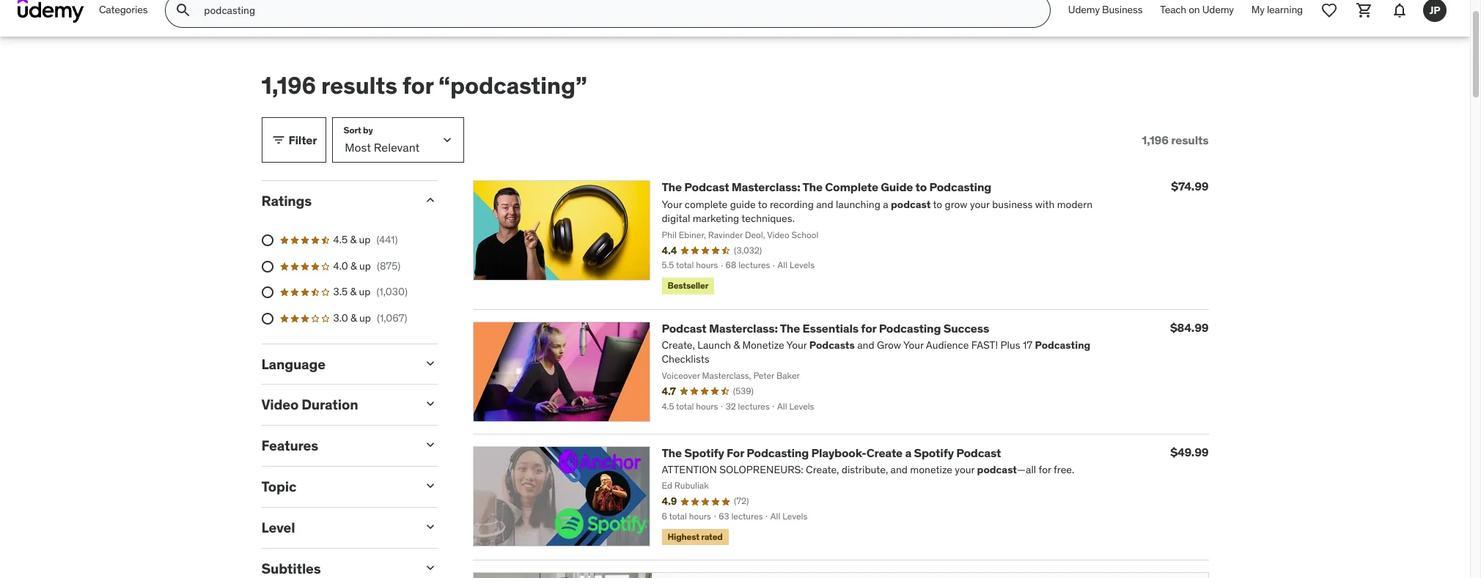 Task type: locate. For each thing, give the bounding box(es) containing it.
1 small image from the top
[[423, 193, 438, 208]]

up for 4.5 & up
[[359, 233, 371, 247]]

teach on udemy link
[[1152, 0, 1243, 28]]

1 vertical spatial podcast
[[662, 321, 707, 336]]

1 horizontal spatial results
[[1172, 133, 1209, 147]]

essentials
[[803, 321, 859, 336]]

the spotify for podcasting playbook-create a spotify podcast link
[[662, 446, 1002, 460]]

teach
[[1161, 3, 1187, 16]]

1,196 results
[[1142, 133, 1209, 147]]

podcasting left success
[[879, 321, 941, 336]]

3.0
[[333, 312, 348, 325]]

1,196 inside status
[[1142, 133, 1169, 147]]

categories
[[99, 3, 148, 16]]

jp
[[1430, 3, 1441, 17]]

1,196 results for "podcasting"
[[262, 70, 587, 100]]

topic button
[[262, 478, 411, 496]]

up right 3.0
[[359, 312, 371, 325]]

0 horizontal spatial 1,196
[[262, 70, 316, 100]]

submit search image
[[175, 1, 192, 19]]

& right 4.5
[[350, 233, 357, 247]]

1 vertical spatial results
[[1172, 133, 1209, 147]]

0 vertical spatial 1,196
[[262, 70, 316, 100]]

4 small image from the top
[[423, 561, 438, 576]]

0 vertical spatial masterclass:
[[732, 180, 801, 195]]

business
[[1103, 3, 1143, 16]]

language button
[[262, 355, 411, 373]]

1,196 for 1,196 results
[[1142, 133, 1169, 147]]

udemy left "business"
[[1069, 3, 1100, 16]]

results for 1,196 results for "podcasting"
[[321, 70, 397, 100]]

4.0 & up (875)
[[333, 260, 401, 273]]

1 vertical spatial 1,196
[[1142, 133, 1169, 147]]

1 horizontal spatial 1,196
[[1142, 133, 1169, 147]]

the
[[662, 180, 682, 195], [803, 180, 823, 195], [780, 321, 800, 336], [662, 446, 682, 460]]

level
[[262, 519, 295, 537]]

0 vertical spatial for
[[402, 70, 434, 100]]

(441)
[[377, 233, 398, 247]]

spotify
[[685, 446, 725, 460], [914, 446, 954, 460]]

language
[[262, 355, 326, 373]]

(875)
[[377, 260, 401, 273]]

notifications image
[[1392, 1, 1409, 19]]

small image for subtitles
[[423, 561, 438, 576]]

1 spotify from the left
[[685, 446, 725, 460]]

0 vertical spatial results
[[321, 70, 397, 100]]

&
[[350, 233, 357, 247], [351, 260, 357, 273], [350, 286, 357, 299], [351, 312, 357, 325]]

"podcasting"
[[439, 70, 587, 100]]

podcast masterclass: the essentials for podcasting success
[[662, 321, 990, 336]]

podcast
[[685, 180, 729, 195], [662, 321, 707, 336], [957, 446, 1002, 460]]

4.5 & up (441)
[[333, 233, 398, 247]]

small image for level
[[423, 520, 438, 535]]

1 horizontal spatial udemy
[[1203, 3, 1234, 16]]

& right the 3.5
[[350, 286, 357, 299]]

& for 4.5
[[350, 233, 357, 247]]

to
[[916, 180, 927, 195]]

up left the (441)
[[359, 233, 371, 247]]

4.5
[[333, 233, 348, 247]]

$49.99
[[1171, 445, 1209, 460]]

up left the (875)
[[359, 260, 371, 273]]

udemy right on
[[1203, 3, 1234, 16]]

& for 3.5
[[350, 286, 357, 299]]

$74.99
[[1172, 179, 1209, 194]]

small image for ratings
[[423, 193, 438, 208]]

results
[[321, 70, 397, 100], [1172, 133, 1209, 147]]

podcasting right to
[[930, 180, 992, 195]]

filter
[[289, 133, 317, 147]]

wishlist image
[[1321, 1, 1339, 19]]

results inside status
[[1172, 133, 1209, 147]]

the spotify for podcasting playbook-create a spotify podcast
[[662, 446, 1002, 460]]

3 small image from the top
[[423, 520, 438, 535]]

1 horizontal spatial for
[[861, 321, 877, 336]]

2 small image from the top
[[423, 479, 438, 494]]

udemy business
[[1069, 3, 1143, 16]]

masterclass:
[[732, 180, 801, 195], [709, 321, 778, 336]]

2 udemy from the left
[[1203, 3, 1234, 16]]

subtitles
[[262, 560, 321, 578]]

1,196
[[262, 70, 316, 100], [1142, 133, 1169, 147]]

for
[[402, 70, 434, 100], [861, 321, 877, 336]]

level button
[[262, 519, 411, 537]]

learning
[[1268, 3, 1304, 16]]

1 horizontal spatial spotify
[[914, 446, 954, 460]]

create
[[867, 446, 903, 460]]

small image
[[271, 133, 286, 148], [423, 356, 438, 371], [423, 397, 438, 412], [423, 438, 438, 453]]

ratings button
[[262, 192, 411, 210]]

3.0 & up (1,067)
[[333, 312, 408, 325]]

& right the 4.0
[[351, 260, 357, 273]]

0 horizontal spatial for
[[402, 70, 434, 100]]

0 horizontal spatial spotify
[[685, 446, 725, 460]]

0 horizontal spatial udemy
[[1069, 3, 1100, 16]]

4.0
[[333, 260, 348, 273]]

shopping cart with 0 items image
[[1356, 1, 1374, 19]]

features
[[262, 437, 318, 455]]

jp link
[[1418, 0, 1453, 28]]

up right the 3.5
[[359, 286, 371, 299]]

video
[[262, 396, 299, 414]]

up
[[359, 233, 371, 247], [359, 260, 371, 273], [359, 286, 371, 299], [359, 312, 371, 325]]

the podcast masterclass: the complete guide to podcasting
[[662, 180, 992, 195]]

0 horizontal spatial results
[[321, 70, 397, 100]]

on
[[1189, 3, 1201, 16]]

& for 3.0
[[351, 312, 357, 325]]

success
[[944, 321, 990, 336]]

spotify left "for" on the bottom of the page
[[685, 446, 725, 460]]

& right 3.0
[[351, 312, 357, 325]]

small image
[[423, 193, 438, 208], [423, 479, 438, 494], [423, 520, 438, 535], [423, 561, 438, 576]]

podcast masterclass: the essentials for podcasting success link
[[662, 321, 990, 336]]

spotify right a
[[914, 446, 954, 460]]

small image inside filter button
[[271, 133, 286, 148]]

podcasting
[[930, 180, 992, 195], [879, 321, 941, 336], [747, 446, 809, 460]]

Search for anything text field
[[201, 0, 1033, 23]]

2 spotify from the left
[[914, 446, 954, 460]]

podcasting right "for" on the bottom of the page
[[747, 446, 809, 460]]

udemy
[[1069, 3, 1100, 16], [1203, 3, 1234, 16]]



Task type: vqa. For each thing, say whether or not it's contained in the screenshot.


Task type: describe. For each thing, give the bounding box(es) containing it.
small image for video duration
[[423, 397, 438, 412]]

1 vertical spatial masterclass:
[[709, 321, 778, 336]]

a
[[906, 446, 912, 460]]

for
[[727, 446, 745, 460]]

teach on udemy
[[1161, 3, 1234, 16]]

my
[[1252, 3, 1265, 16]]

ratings
[[262, 192, 312, 210]]

udemy business link
[[1060, 0, 1152, 28]]

3.5
[[333, 286, 348, 299]]

results for 1,196 results
[[1172, 133, 1209, 147]]

(1,030)
[[377, 286, 408, 299]]

1,196 for 1,196 results for "podcasting"
[[262, 70, 316, 100]]

small image for topic
[[423, 479, 438, 494]]

small image for language
[[423, 356, 438, 371]]

(1,067)
[[377, 312, 408, 325]]

filter button
[[262, 118, 327, 163]]

guide
[[881, 180, 913, 195]]

udemy inside "link"
[[1203, 3, 1234, 16]]

1 udemy from the left
[[1069, 3, 1100, 16]]

0 vertical spatial podcasting
[[930, 180, 992, 195]]

$84.99
[[1171, 320, 1209, 335]]

1 vertical spatial podcasting
[[879, 321, 941, 336]]

1 vertical spatial for
[[861, 321, 877, 336]]

playbook-
[[812, 446, 867, 460]]

video duration
[[262, 396, 358, 414]]

subtitles button
[[262, 560, 411, 578]]

categories button
[[90, 0, 157, 28]]

duration
[[302, 396, 358, 414]]

3.5 & up (1,030)
[[333, 286, 408, 299]]

small image for features
[[423, 438, 438, 453]]

complete
[[825, 180, 879, 195]]

my learning
[[1252, 3, 1304, 16]]

2 vertical spatial podcast
[[957, 446, 1002, 460]]

video duration button
[[262, 396, 411, 414]]

my learning link
[[1243, 0, 1312, 28]]

up for 4.0 & up
[[359, 260, 371, 273]]

topic
[[262, 478, 297, 496]]

up for 3.0 & up
[[359, 312, 371, 325]]

2 vertical spatial podcasting
[[747, 446, 809, 460]]

features button
[[262, 437, 411, 455]]

0 vertical spatial podcast
[[685, 180, 729, 195]]

& for 4.0
[[351, 260, 357, 273]]

the podcast masterclass: the complete guide to podcasting link
[[662, 180, 992, 195]]

up for 3.5 & up
[[359, 286, 371, 299]]

1,196 results status
[[1142, 133, 1209, 147]]

udemy image
[[18, 0, 84, 23]]



